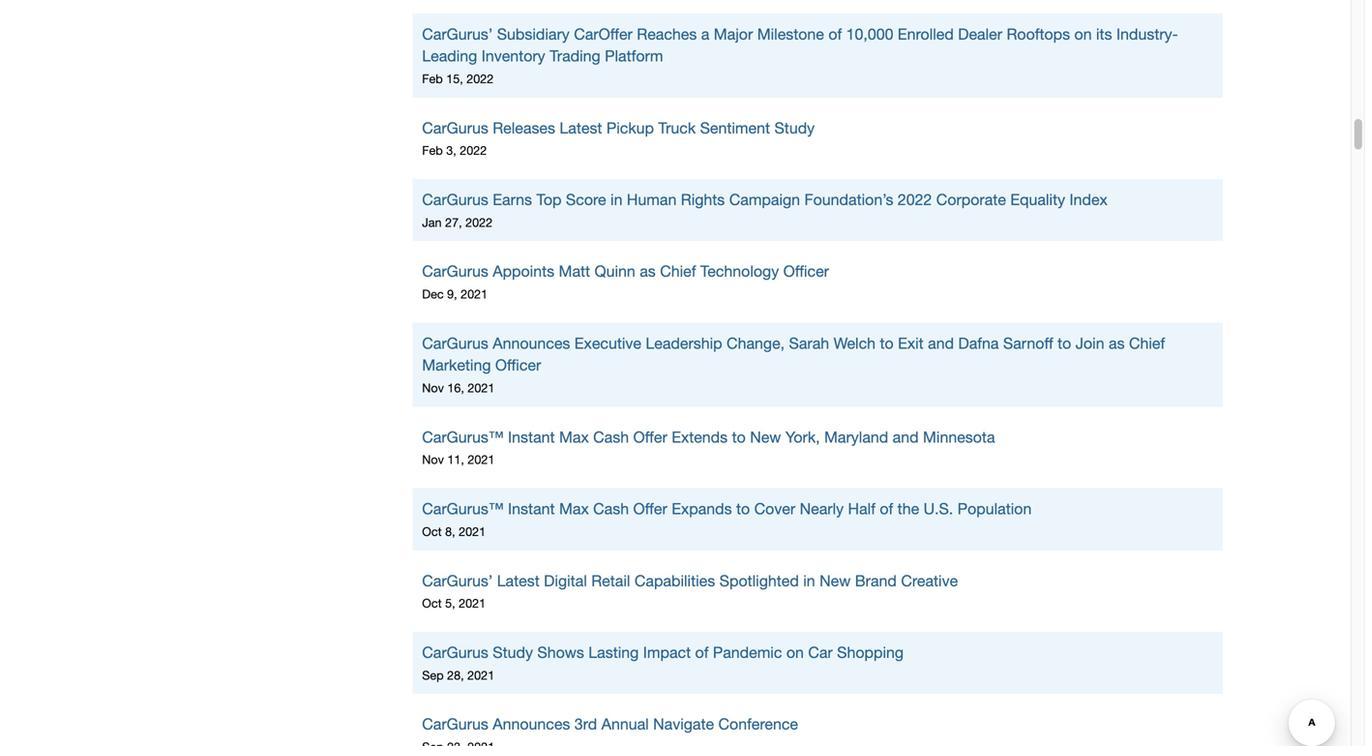 Task type: locate. For each thing, give the bounding box(es) containing it.
0 horizontal spatial officer
[[495, 356, 541, 374]]

feb left 15,
[[422, 72, 443, 86]]

study inside the cargurus releases latest pickup truck sentiment study feb 3, 2022
[[775, 119, 815, 137]]

1 vertical spatial latest
[[497, 572, 540, 590]]

cargurus™ up the 8,
[[422, 500, 504, 518]]

instant for cargurus™ instant max cash offer extends to new york, maryland and minnesota
[[508, 428, 555, 446]]

annual
[[602, 715, 649, 733]]

new
[[750, 428, 781, 446], [820, 572, 851, 590]]

1 vertical spatial nov
[[422, 453, 444, 467]]

announces inside cargurus announces executive leadership change, sarah welch to exit and dafna sarnoff to join as chief marketing officer nov 16, 2021
[[493, 334, 570, 352]]

announces for executive
[[493, 334, 570, 352]]

cargurus' subsidiary caroffer reaches a major milestone of 10,000 enrolled dealer rooftops on its industry- leading inventory trading platform link
[[422, 23, 1214, 67]]

1 nov from the top
[[422, 381, 444, 395]]

jan
[[422, 215, 442, 229]]

0 vertical spatial officer
[[784, 263, 829, 280]]

1 cargurus' from the top
[[422, 25, 493, 43]]

cargurus™ inside cargurus™ instant max cash offer extends to new york, maryland and minnesota nov 11, 2021
[[422, 428, 504, 446]]

as
[[640, 263, 656, 280], [1109, 334, 1125, 352]]

0 vertical spatial new
[[750, 428, 781, 446]]

0 vertical spatial nov
[[422, 381, 444, 395]]

cash up retail on the bottom left of page
[[593, 500, 629, 518]]

2022 right 3,
[[460, 143, 487, 157]]

enrolled
[[898, 25, 954, 43]]

cargurus study shows lasting impact of pandemic on car shopping sep 28, 2021
[[422, 644, 904, 682]]

2 announces from the top
[[493, 715, 570, 733]]

1 horizontal spatial as
[[1109, 334, 1125, 352]]

1 vertical spatial of
[[880, 500, 894, 518]]

0 horizontal spatial new
[[750, 428, 781, 446]]

2021 right 28,
[[468, 668, 495, 682]]

cargurus announces 3rd annual navigate conference link
[[422, 714, 1214, 736]]

new inside the cargurus' latest digital retail capabilities spotlighted in new brand creative oct 5, 2021
[[820, 572, 851, 590]]

cargurus up 27, on the top left of the page
[[422, 191, 489, 209]]

cargurus' for cargurus' latest digital retail capabilities spotlighted in new brand creative
[[422, 572, 493, 590]]

new for brand
[[820, 572, 851, 590]]

oct
[[422, 524, 442, 539], [422, 596, 442, 610]]

foundation's
[[805, 191, 894, 209]]

2 max from the top
[[559, 500, 589, 518]]

cargurus appoints matt quinn as chief technology officer link
[[422, 261, 1214, 283]]

officer inside cargurus announces executive leadership change, sarah welch to exit and dafna sarnoff to join as chief marketing officer nov 16, 2021
[[495, 356, 541, 374]]

in
[[611, 191, 623, 209], [804, 572, 816, 590]]

2 instant from the top
[[508, 500, 555, 518]]

5,
[[445, 596, 455, 610]]

cargurus up marketing
[[422, 334, 489, 352]]

cash for expands
[[593, 500, 629, 518]]

new left york,
[[750, 428, 781, 446]]

cargurus releases latest pickup truck sentiment study feb 3, 2022
[[422, 119, 815, 157]]

1 feb from the top
[[422, 72, 443, 86]]

cargurus appoints matt quinn as chief technology officer dec 9, 2021
[[422, 263, 829, 301]]

0 vertical spatial feb
[[422, 72, 443, 86]]

cargurus for cargurus study shows lasting impact of pandemic on car shopping
[[422, 644, 489, 662]]

1 vertical spatial instant
[[508, 500, 555, 518]]

1 horizontal spatial and
[[928, 334, 954, 352]]

1 instant from the top
[[508, 428, 555, 446]]

0 horizontal spatial as
[[640, 263, 656, 280]]

2021 right "11,"
[[468, 453, 495, 467]]

change,
[[727, 334, 785, 352]]

feb
[[422, 72, 443, 86], [422, 143, 443, 157]]

2 feb from the top
[[422, 143, 443, 157]]

nov inside cargurus™ instant max cash offer extends to new york, maryland and minnesota nov 11, 2021
[[422, 453, 444, 467]]

technology
[[701, 263, 779, 280]]

cash
[[593, 428, 629, 446], [593, 500, 629, 518]]

cargurus' up 5,
[[422, 572, 493, 590]]

cargurus' latest digital retail capabilities spotlighted in new brand creative link
[[422, 570, 1214, 592]]

and inside cargurus™ instant max cash offer extends to new york, maryland and minnesota nov 11, 2021
[[893, 428, 919, 446]]

of left the 10,000 on the top right
[[829, 25, 842, 43]]

2 horizontal spatial of
[[880, 500, 894, 518]]

and
[[928, 334, 954, 352], [893, 428, 919, 446]]

instant inside cargurus™ instant max cash offer extends to new york, maryland and minnesota nov 11, 2021
[[508, 428, 555, 446]]

shopping
[[837, 644, 904, 662]]

sentiment
[[700, 119, 770, 137]]

cargurus™ instant max cash offer extends to new york, maryland and minnesota nov 11, 2021
[[422, 428, 995, 467]]

cargurus™ up "11,"
[[422, 428, 504, 446]]

inventory
[[482, 47, 546, 65]]

chief right join
[[1129, 334, 1166, 352]]

chief left technology
[[660, 263, 696, 280]]

rights
[[681, 191, 725, 209]]

digital
[[544, 572, 587, 590]]

3 cargurus from the top
[[422, 263, 489, 280]]

1 horizontal spatial in
[[804, 572, 816, 590]]

2021 right the 8,
[[459, 524, 486, 539]]

offer left extends
[[633, 428, 668, 446]]

0 vertical spatial offer
[[633, 428, 668, 446]]

quinn
[[595, 263, 636, 280]]

2021 right 16,
[[468, 381, 495, 395]]

0 horizontal spatial on
[[787, 644, 804, 662]]

cargurus™
[[422, 428, 504, 446], [422, 500, 504, 518]]

1 vertical spatial new
[[820, 572, 851, 590]]

2 cargurus from the top
[[422, 191, 489, 209]]

1 vertical spatial cargurus'
[[422, 572, 493, 590]]

0 vertical spatial instant
[[508, 428, 555, 446]]

cargurus earns top score in human rights campaign foundation's 2022 corporate equality index link
[[422, 189, 1214, 211]]

2 oct from the top
[[422, 596, 442, 610]]

cargurus' up the leading
[[422, 25, 493, 43]]

1 vertical spatial max
[[559, 500, 589, 518]]

0 vertical spatial cash
[[593, 428, 629, 446]]

cargurus inside the cargurus releases latest pickup truck sentiment study feb 3, 2022
[[422, 119, 489, 137]]

0 horizontal spatial of
[[695, 644, 709, 662]]

cash inside cargurus™ instant max cash offer extends to new york, maryland and minnesota nov 11, 2021
[[593, 428, 629, 446]]

0 vertical spatial max
[[559, 428, 589, 446]]

2 cash from the top
[[593, 500, 629, 518]]

dafna
[[959, 334, 999, 352]]

latest left pickup
[[560, 119, 602, 137]]

2021 right 9,
[[461, 287, 488, 301]]

cargurus inside 'cargurus study shows lasting impact of pandemic on car shopping sep 28, 2021'
[[422, 644, 489, 662]]

1 vertical spatial cargurus™
[[422, 500, 504, 518]]

officer inside cargurus appoints matt quinn as chief technology officer dec 9, 2021
[[784, 263, 829, 280]]

0 horizontal spatial study
[[493, 644, 533, 662]]

cargurus™ inside the cargurus™ instant max cash offer expands to cover nearly half of the u.s. population oct 8, 2021
[[422, 500, 504, 518]]

as right quinn
[[640, 263, 656, 280]]

to inside the cargurus™ instant max cash offer expands to cover nearly half of the u.s. population oct 8, 2021
[[737, 500, 750, 518]]

executive
[[575, 334, 642, 352]]

equality
[[1011, 191, 1066, 209]]

1 max from the top
[[559, 428, 589, 446]]

to right extends
[[732, 428, 746, 446]]

cash left extends
[[593, 428, 629, 446]]

cargurus™ instant max cash offer expands to cover nearly half of the u.s. population link
[[422, 498, 1214, 520]]

feb inside "cargurus' subsidiary caroffer reaches a major milestone of 10,000 enrolled dealer rooftops on its industry- leading inventory trading platform feb 15, 2022"
[[422, 72, 443, 86]]

cargurus up 9,
[[422, 263, 489, 280]]

on left its
[[1075, 25, 1092, 43]]

cover
[[755, 500, 796, 518]]

officer right marketing
[[495, 356, 541, 374]]

the
[[898, 500, 920, 518]]

0 vertical spatial on
[[1075, 25, 1092, 43]]

1 horizontal spatial officer
[[784, 263, 829, 280]]

0 vertical spatial oct
[[422, 524, 442, 539]]

impact
[[643, 644, 691, 662]]

0 horizontal spatial chief
[[660, 263, 696, 280]]

0 vertical spatial cargurus'
[[422, 25, 493, 43]]

0 horizontal spatial and
[[893, 428, 919, 446]]

oct left the 8,
[[422, 524, 442, 539]]

2 offer from the top
[[633, 500, 668, 518]]

1 vertical spatial offer
[[633, 500, 668, 518]]

cargurus™ instant max cash offer extends to new york, maryland and minnesota link
[[422, 426, 1214, 448]]

0 horizontal spatial latest
[[497, 572, 540, 590]]

0 vertical spatial as
[[640, 263, 656, 280]]

retail
[[592, 572, 630, 590]]

2021 inside cargurus announces executive leadership change, sarah welch to exit and dafna sarnoff to join as chief marketing officer nov 16, 2021
[[468, 381, 495, 395]]

1 horizontal spatial study
[[775, 119, 815, 137]]

leading
[[422, 47, 477, 65]]

1 vertical spatial cash
[[593, 500, 629, 518]]

offer left expands
[[633, 500, 668, 518]]

2022 inside "cargurus' subsidiary caroffer reaches a major milestone of 10,000 enrolled dealer rooftops on its industry- leading inventory trading platform feb 15, 2022"
[[467, 72, 494, 86]]

0 vertical spatial chief
[[660, 263, 696, 280]]

oct inside the cargurus' latest digital retail capabilities spotlighted in new brand creative oct 5, 2021
[[422, 596, 442, 610]]

max for extends
[[559, 428, 589, 446]]

officer right technology
[[784, 263, 829, 280]]

nov
[[422, 381, 444, 395], [422, 453, 444, 467]]

0 vertical spatial cargurus™
[[422, 428, 504, 446]]

join
[[1076, 334, 1105, 352]]

cargurus
[[422, 119, 489, 137], [422, 191, 489, 209], [422, 263, 489, 280], [422, 334, 489, 352], [422, 644, 489, 662], [422, 715, 489, 733]]

latest left digital
[[497, 572, 540, 590]]

to inside cargurus™ instant max cash offer extends to new york, maryland and minnesota nov 11, 2021
[[732, 428, 746, 446]]

welch
[[834, 334, 876, 352]]

1 vertical spatial feb
[[422, 143, 443, 157]]

1 vertical spatial oct
[[422, 596, 442, 610]]

cargurus' inside the cargurus' latest digital retail capabilities spotlighted in new brand creative oct 5, 2021
[[422, 572, 493, 590]]

0 vertical spatial in
[[611, 191, 623, 209]]

1 oct from the top
[[422, 524, 442, 539]]

0 vertical spatial study
[[775, 119, 815, 137]]

chief inside cargurus announces executive leadership change, sarah welch to exit and dafna sarnoff to join as chief marketing officer nov 16, 2021
[[1129, 334, 1166, 352]]

of
[[829, 25, 842, 43], [880, 500, 894, 518], [695, 644, 709, 662]]

1 vertical spatial in
[[804, 572, 816, 590]]

brand
[[855, 572, 897, 590]]

1 offer from the top
[[633, 428, 668, 446]]

cargurus'
[[422, 25, 493, 43], [422, 572, 493, 590]]

cargurus earns top score in human rights campaign foundation's 2022 corporate equality index jan 27, 2022
[[422, 191, 1108, 229]]

offer inside cargurus™ instant max cash offer extends to new york, maryland and minnesota nov 11, 2021
[[633, 428, 668, 446]]

2 vertical spatial of
[[695, 644, 709, 662]]

nov left "11,"
[[422, 453, 444, 467]]

and right maryland
[[893, 428, 919, 446]]

sarnoff
[[1004, 334, 1054, 352]]

in right the spotlighted
[[804, 572, 816, 590]]

max inside the cargurus™ instant max cash offer expands to cover nearly half of the u.s. population oct 8, 2021
[[559, 500, 589, 518]]

subsidiary
[[497, 25, 570, 43]]

offer
[[633, 428, 668, 446], [633, 500, 668, 518]]

15,
[[446, 72, 463, 86]]

1 vertical spatial and
[[893, 428, 919, 446]]

11,
[[448, 453, 464, 467]]

offer inside the cargurus™ instant max cash offer expands to cover nearly half of the u.s. population oct 8, 2021
[[633, 500, 668, 518]]

2 nov from the top
[[422, 453, 444, 467]]

2022 right 27, on the top left of the page
[[466, 215, 493, 229]]

1 vertical spatial study
[[493, 644, 533, 662]]

as right join
[[1109, 334, 1125, 352]]

max inside cargurus™ instant max cash offer extends to new york, maryland and minnesota nov 11, 2021
[[559, 428, 589, 446]]

1 horizontal spatial latest
[[560, 119, 602, 137]]

cargurus up 28,
[[422, 644, 489, 662]]

cargurus inside cargurus earns top score in human rights campaign foundation's 2022 corporate equality index jan 27, 2022
[[422, 191, 489, 209]]

of inside 'cargurus study shows lasting impact of pandemic on car shopping sep 28, 2021'
[[695, 644, 709, 662]]

study right "sentiment"
[[775, 119, 815, 137]]

to left cover
[[737, 500, 750, 518]]

on left car
[[787, 644, 804, 662]]

announces down 'appoints'
[[493, 334, 570, 352]]

cargurus down 28,
[[422, 715, 489, 733]]

pandemic
[[713, 644, 782, 662]]

1 vertical spatial officer
[[495, 356, 541, 374]]

human
[[627, 191, 677, 209]]

1 horizontal spatial new
[[820, 572, 851, 590]]

1 vertical spatial on
[[787, 644, 804, 662]]

instant inside the cargurus™ instant max cash offer expands to cover nearly half of the u.s. population oct 8, 2021
[[508, 500, 555, 518]]

1 vertical spatial announces
[[493, 715, 570, 733]]

on inside "cargurus' subsidiary caroffer reaches a major milestone of 10,000 enrolled dealer rooftops on its industry- leading inventory trading platform feb 15, 2022"
[[1075, 25, 1092, 43]]

1 cash from the top
[[593, 428, 629, 446]]

1 vertical spatial as
[[1109, 334, 1125, 352]]

cargurus for cargurus appoints matt quinn as chief technology officer
[[422, 263, 489, 280]]

of right impact
[[695, 644, 709, 662]]

in right score on the left top of the page
[[611, 191, 623, 209]]

chief inside cargurus appoints matt quinn as chief technology officer dec 9, 2021
[[660, 263, 696, 280]]

cargurus' inside "cargurus' subsidiary caroffer reaches a major milestone of 10,000 enrolled dealer rooftops on its industry- leading inventory trading platform feb 15, 2022"
[[422, 25, 493, 43]]

2021 inside the cargurus™ instant max cash offer expands to cover nearly half of the u.s. population oct 8, 2021
[[459, 524, 486, 539]]

cargurus inside cargurus announces executive leadership change, sarah welch to exit and dafna sarnoff to join as chief marketing officer nov 16, 2021
[[422, 334, 489, 352]]

cargurus up 3,
[[422, 119, 489, 137]]

new left brand
[[820, 572, 851, 590]]

cargurus announces 3rd annual navigate conference
[[422, 715, 798, 733]]

sarah
[[789, 334, 830, 352]]

announces left the 3rd
[[493, 715, 570, 733]]

nov left 16,
[[422, 381, 444, 395]]

2022 right 15,
[[467, 72, 494, 86]]

cargurus inside cargurus appoints matt quinn as chief technology officer dec 9, 2021
[[422, 263, 489, 280]]

capabilities
[[635, 572, 715, 590]]

cargurus announces executive leadership change, sarah welch to exit and dafna sarnoff to join as chief marketing officer link
[[422, 332, 1214, 377]]

2 cargurus™ from the top
[[422, 500, 504, 518]]

0 vertical spatial latest
[[560, 119, 602, 137]]

4 cargurus from the top
[[422, 334, 489, 352]]

8,
[[445, 524, 455, 539]]

5 cargurus from the top
[[422, 644, 489, 662]]

1 cargurus™ from the top
[[422, 428, 504, 446]]

2022
[[467, 72, 494, 86], [460, 143, 487, 157], [898, 191, 932, 209], [466, 215, 493, 229]]

conference
[[719, 715, 798, 733]]

2021 right 5,
[[459, 596, 486, 610]]

as inside cargurus announces executive leadership change, sarah welch to exit and dafna sarnoff to join as chief marketing officer nov 16, 2021
[[1109, 334, 1125, 352]]

0 horizontal spatial in
[[611, 191, 623, 209]]

3,
[[446, 143, 457, 157]]

oct left 5,
[[422, 596, 442, 610]]

chief
[[660, 263, 696, 280], [1129, 334, 1166, 352]]

cash inside the cargurus™ instant max cash offer expands to cover nearly half of the u.s. population oct 8, 2021
[[593, 500, 629, 518]]

0 vertical spatial of
[[829, 25, 842, 43]]

2 cargurus' from the top
[[422, 572, 493, 590]]

1 horizontal spatial on
[[1075, 25, 1092, 43]]

study left 'shows'
[[493, 644, 533, 662]]

maryland
[[825, 428, 889, 446]]

to
[[880, 334, 894, 352], [1058, 334, 1072, 352], [732, 428, 746, 446], [737, 500, 750, 518]]

max
[[559, 428, 589, 446], [559, 500, 589, 518]]

0 vertical spatial and
[[928, 334, 954, 352]]

cash for extends
[[593, 428, 629, 446]]

1 announces from the top
[[493, 334, 570, 352]]

0 vertical spatial announces
[[493, 334, 570, 352]]

major
[[714, 25, 753, 43]]

feb left 3,
[[422, 143, 443, 157]]

1 cargurus from the top
[[422, 119, 489, 137]]

1 horizontal spatial of
[[829, 25, 842, 43]]

and inside cargurus announces executive leadership change, sarah welch to exit and dafna sarnoff to join as chief marketing officer nov 16, 2021
[[928, 334, 954, 352]]

and right exit
[[928, 334, 954, 352]]

on inside 'cargurus study shows lasting impact of pandemic on car shopping sep 28, 2021'
[[787, 644, 804, 662]]

1 vertical spatial chief
[[1129, 334, 1166, 352]]

in inside cargurus earns top score in human rights campaign foundation's 2022 corporate equality index jan 27, 2022
[[611, 191, 623, 209]]

new inside cargurus™ instant max cash offer extends to new york, maryland and minnesota nov 11, 2021
[[750, 428, 781, 446]]

1 horizontal spatial chief
[[1129, 334, 1166, 352]]

of left the
[[880, 500, 894, 518]]



Task type: describe. For each thing, give the bounding box(es) containing it.
27,
[[445, 215, 462, 229]]

2022 inside the cargurus releases latest pickup truck sentiment study feb 3, 2022
[[460, 143, 487, 157]]

campaign
[[729, 191, 800, 209]]

dec
[[422, 287, 444, 301]]

reaches
[[637, 25, 697, 43]]

trading
[[550, 47, 601, 65]]

dealer
[[958, 25, 1003, 43]]

max for expands
[[559, 500, 589, 518]]

top
[[537, 191, 562, 209]]

corporate
[[937, 191, 1006, 209]]

2021 inside cargurus appoints matt quinn as chief technology officer dec 9, 2021
[[461, 287, 488, 301]]

of inside the cargurus™ instant max cash offer expands to cover nearly half of the u.s. population oct 8, 2021
[[880, 500, 894, 518]]

spotlighted
[[720, 572, 799, 590]]

2021 inside cargurus™ instant max cash offer extends to new york, maryland and minnesota nov 11, 2021
[[468, 453, 495, 467]]

population
[[958, 500, 1032, 518]]

minnesota
[[923, 428, 995, 446]]

2021 inside the cargurus' latest digital retail capabilities spotlighted in new brand creative oct 5, 2021
[[459, 596, 486, 610]]

in inside the cargurus' latest digital retail capabilities spotlighted in new brand creative oct 5, 2021
[[804, 572, 816, 590]]

latest inside the cargurus' latest digital retail capabilities spotlighted in new brand creative oct 5, 2021
[[497, 572, 540, 590]]

releases
[[493, 119, 556, 137]]

28,
[[447, 668, 464, 682]]

3rd
[[575, 715, 597, 733]]

creative
[[901, 572, 958, 590]]

sep
[[422, 668, 444, 682]]

nov inside cargurus announces executive leadership change, sarah welch to exit and dafna sarnoff to join as chief marketing officer nov 16, 2021
[[422, 381, 444, 395]]

marketing
[[422, 356, 491, 374]]

cargurus™ for cargurus™ instant max cash offer expands to cover nearly half of the u.s. population
[[422, 500, 504, 518]]

cargurus announces executive leadership change, sarah welch to exit and dafna sarnoff to join as chief marketing officer nov 16, 2021
[[422, 334, 1166, 395]]

caroffer
[[574, 25, 633, 43]]

cargurus' for cargurus' subsidiary caroffer reaches a major milestone of 10,000 enrolled dealer rooftops on its industry- leading inventory trading platform
[[422, 25, 493, 43]]

platform
[[605, 47, 663, 65]]

appoints
[[493, 263, 555, 280]]

9,
[[447, 287, 457, 301]]

cargurus for cargurus releases latest pickup truck sentiment study
[[422, 119, 489, 137]]

to left exit
[[880, 334, 894, 352]]

industry-
[[1117, 25, 1179, 43]]

milestone
[[758, 25, 824, 43]]

offer for expands
[[633, 500, 668, 518]]

nearly
[[800, 500, 844, 518]]

latest inside the cargurus releases latest pickup truck sentiment study feb 3, 2022
[[560, 119, 602, 137]]

cargurus releases latest pickup truck sentiment study link
[[422, 117, 1214, 139]]

pickup
[[607, 119, 654, 137]]

expands
[[672, 500, 732, 518]]

cargurus for cargurus earns top score in human rights campaign foundation's 2022 corporate equality index
[[422, 191, 489, 209]]

navigate
[[653, 715, 714, 733]]

announces for 3rd
[[493, 715, 570, 733]]

16,
[[448, 381, 464, 395]]

extends
[[672, 428, 728, 446]]

a
[[701, 25, 710, 43]]

cargurus™ instant max cash offer expands to cover nearly half of the u.s. population oct 8, 2021
[[422, 500, 1032, 539]]

lasting
[[589, 644, 639, 662]]

york,
[[786, 428, 820, 446]]

truck
[[659, 119, 696, 137]]

cargurus for cargurus announces executive leadership change, sarah welch to exit and dafna sarnoff to join as chief marketing officer
[[422, 334, 489, 352]]

2022 left corporate
[[898, 191, 932, 209]]

score
[[566, 191, 606, 209]]

cargurus study shows lasting impact of pandemic on car shopping link
[[422, 642, 1214, 664]]

10,000
[[847, 25, 894, 43]]

matt
[[559, 263, 590, 280]]

car
[[808, 644, 833, 662]]

oct inside the cargurus™ instant max cash offer expands to cover nearly half of the u.s. population oct 8, 2021
[[422, 524, 442, 539]]

6 cargurus from the top
[[422, 715, 489, 733]]

to left join
[[1058, 334, 1072, 352]]

its
[[1097, 25, 1113, 43]]

u.s.
[[924, 500, 954, 518]]

instant for cargurus™ instant max cash offer expands to cover nearly half of the u.s. population
[[508, 500, 555, 518]]

cargurus' subsidiary caroffer reaches a major milestone of 10,000 enrolled dealer rooftops on its industry- leading inventory trading platform feb 15, 2022
[[422, 25, 1179, 86]]

half
[[848, 500, 876, 518]]

index
[[1070, 191, 1108, 209]]

of inside "cargurus' subsidiary caroffer reaches a major milestone of 10,000 enrolled dealer rooftops on its industry- leading inventory trading platform feb 15, 2022"
[[829, 25, 842, 43]]

cargurus' latest digital retail capabilities spotlighted in new brand creative oct 5, 2021
[[422, 572, 958, 610]]

cargurus™ for cargurus™ instant max cash offer extends to new york, maryland and minnesota
[[422, 428, 504, 446]]

leadership
[[646, 334, 723, 352]]

as inside cargurus appoints matt quinn as chief technology officer dec 9, 2021
[[640, 263, 656, 280]]

rooftops
[[1007, 25, 1071, 43]]

exit
[[898, 334, 924, 352]]

offer for extends
[[633, 428, 668, 446]]

new for york,
[[750, 428, 781, 446]]

2021 inside 'cargurus study shows lasting impact of pandemic on car shopping sep 28, 2021'
[[468, 668, 495, 682]]

study inside 'cargurus study shows lasting impact of pandemic on car shopping sep 28, 2021'
[[493, 644, 533, 662]]

feb inside the cargurus releases latest pickup truck sentiment study feb 3, 2022
[[422, 143, 443, 157]]

earns
[[493, 191, 532, 209]]



Task type: vqa. For each thing, say whether or not it's contained in the screenshot.


